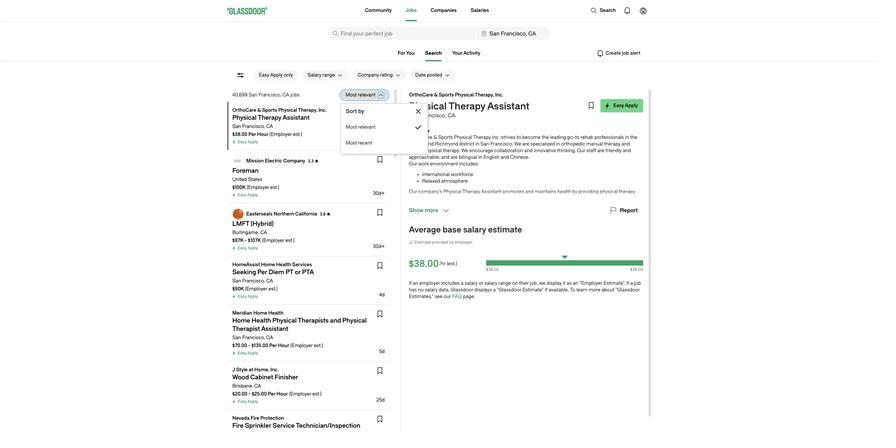 Task type: describe. For each thing, give the bounding box(es) containing it.
not
[[595, 216, 602, 221]]

san inside san francisco, ca $70.00 - $135.00 per hour (employer est.)
[[233, 335, 241, 341]]

4d
[[380, 292, 385, 298]]

(employer inside 'burlingame, ca $97k - $107k (employer est.)'
[[262, 238, 285, 243]]

physical inside about us orthocare & sports physical therapy inc. strives to become the leading go-to rehab professionals in the sunset and richmond district in san francisco. we are specialized in orthopedic manual therapy and sports physical therapy. we encourage collaboration and innovative thinking. our staff are friendly and approachable, and are bilingual in english and chinese. our work environment includes:
[[454, 135, 473, 140]]

0 vertical spatial our
[[578, 148, 586, 154]]

therapy up report
[[620, 189, 636, 195]]

therapy left is
[[501, 229, 517, 234]]

sports for orthocare & sports physical therapy, inc. physical therapy assistant san francisco, ca
[[439, 92, 454, 98]]

salary range
[[308, 72, 335, 78]]

0 vertical spatial we
[[515, 141, 522, 147]]

electric
[[265, 158, 282, 164]]

salary right the or
[[485, 280, 498, 286]]

performing
[[516, 202, 540, 208]]

san inside about us orthocare & sports physical therapy inc. strives to become the leading go-to rehab professionals in the sunset and richmond district in san francisco. we are specialized in orthopedic manual therapy and sports physical therapy. we encourage collaboration and innovative thinking. our staff are friendly and approachable, and are bilingual in english and chinese. our work environment includes:
[[481, 141, 490, 147]]

estimate provided by employer
[[415, 240, 473, 245]]

bilingual
[[459, 155, 478, 160]]

0 horizontal spatial search
[[426, 50, 442, 56]]

supervision
[[451, 196, 476, 201]]

providing
[[579, 189, 599, 195]]

2 "glassdoor from the left
[[616, 287, 640, 293]]

manual inside about us orthocare & sports physical therapy inc. strives to become the leading go-to rehab professionals in the sunset and richmond district in san francisco. we are specialized in orthopedic manual therapy and sports physical therapy. we encourage collaboration and innovative thinking. our staff are friendly and approachable, and are bilingual in english and chinese. our work environment includes:
[[587, 141, 604, 147]]

in down mentality.
[[488, 222, 492, 228]]

examinations,
[[561, 202, 591, 208]]

your
[[453, 50, 463, 56]]

posted
[[427, 72, 443, 78]]

hour inside brisbane, ca $20.00 - $25.00 per hour (employer est.)
[[277, 391, 288, 397]]

company rating
[[358, 72, 393, 78]]

Search keyword field
[[328, 27, 476, 40]]

to down the examinations,
[[576, 209, 580, 215]]

estimate".
[[604, 280, 626, 286]]

$38.00 left /hr
[[409, 258, 439, 269]]

easy apply for united states $100k (employer est.)
[[238, 193, 258, 197]]

mentality.
[[470, 216, 491, 221]]

1 vertical spatial we
[[462, 148, 469, 154]]

homeassist
[[233, 262, 260, 268]]

0 vertical spatial are
[[523, 141, 530, 147]]

a right displays
[[494, 287, 496, 293]]

$38.00 /hr (est.)
[[409, 258, 458, 269]]

work inside our company's physical therapy assistant promotes and maintains health by providing physical therapy services under the supervision of a physical therapist, administers treatment programs for patients, assesses patient health by interviewing patients, performing physical examinations, and obtaining updating, and studying therapy histories. the ideal candidate should be able to work independently with excellent customer service mentality. fluency in chinese would be an advantage but not necessary. we promote evidence-based medicine in manual therapy and therapeutic exercise procedures. new graduate with a keen interest in orthopedic manual therapy is welcome to apply.
[[581, 209, 592, 215]]

salaries
[[471, 8, 489, 13]]

english
[[484, 155, 500, 160]]

apply for san francisco, ca $38.00 per hour (employer est.)
[[248, 140, 258, 144]]

easy apply for san francisco, ca $38.00 per hour (employer est.)
[[238, 140, 258, 144]]

customer
[[430, 216, 452, 221]]

0 horizontal spatial an
[[413, 280, 419, 286]]

recent
[[359, 140, 373, 146]]

easy apply for san francisco, ca $70.00 - $135.00 per hour (employer est.)
[[238, 351, 258, 355]]

you
[[406, 50, 415, 56]]

a left job
[[631, 280, 634, 286]]

easterseals northern california logo image
[[233, 209, 244, 219]]

home,
[[255, 367, 270, 373]]

more inside dropdown button
[[425, 207, 439, 214]]

est.) inside brisbane, ca $20.00 - $25.00 per hour (employer est.)
[[313, 391, 322, 397]]

therapy, for orthocare & sports physical therapy, inc. physical therapy assistant san francisco, ca
[[475, 92, 494, 98]]

by up treatment
[[573, 189, 578, 195]]

for
[[398, 50, 406, 56]]

0 vertical spatial health
[[558, 189, 572, 195]]

homeassist home health services
[[233, 262, 312, 268]]

if
[[545, 287, 548, 293]]

ca inside san francisco, ca $70.00 - $135.00 per hour (employer est.)
[[266, 335, 273, 341]]

- for brisbane,
[[249, 391, 251, 397]]

and up 'friendly'
[[622, 141, 630, 147]]

$135.00
[[252, 343, 268, 348]]

therapy, for orthocare & sports physical therapy, inc.
[[298, 107, 318, 113]]

show more
[[409, 207, 439, 214]]

(employer inside san francisco, ca $70.00 - $135.00 per hour (employer est.)
[[291, 343, 313, 348]]

ca left jobs
[[283, 92, 290, 98]]

rating
[[381, 72, 393, 78]]

display
[[547, 280, 562, 286]]

california
[[296, 211, 318, 217]]

in up encourage
[[476, 141, 480, 147]]

1 horizontal spatial patients,
[[607, 196, 626, 201]]

salary down mentality.
[[464, 225, 487, 234]]

san inside 'orthocare & sports physical therapy, inc. physical therapy assistant san francisco, ca'
[[409, 112, 419, 119]]

sort by list box
[[341, 119, 428, 151]]

inc. inside 'orthocare & sports physical therapy, inc. physical therapy assistant san francisco, ca'
[[495, 92, 504, 98]]

by right sort
[[359, 108, 365, 114]]

2 vertical spatial manual
[[483, 229, 500, 234]]

our
[[444, 294, 451, 299]]

available.
[[549, 287, 570, 293]]

excellent
[[409, 216, 429, 221]]

environment
[[431, 161, 459, 167]]

for you
[[398, 50, 415, 56]]

physical up should in the top right of the page
[[542, 202, 559, 208]]

search button
[[588, 4, 620, 17]]

to down therapeutic
[[545, 229, 549, 234]]

collaboration
[[495, 148, 524, 154]]

able
[[565, 209, 575, 215]]

francisco, up orthocare & sports physical therapy, inc.
[[259, 92, 282, 98]]

apply inside "button"
[[270, 72, 283, 78]]

innovative
[[534, 148, 557, 154]]

candidate
[[520, 209, 542, 215]]

per inside san francisco, ca $70.00 - $135.00 per hour (employer est.)
[[270, 343, 277, 348]]

in down based
[[453, 229, 457, 234]]

new
[[611, 222, 621, 228]]

includes:
[[460, 161, 479, 167]]

for
[[600, 196, 606, 201]]

therapist,
[[506, 196, 526, 201]]

apply for san francisco, ca $90k (employer est.)
[[248, 294, 258, 299]]

easy apply for brisbane, ca $20.00 - $25.00 per hour (employer est.)
[[238, 399, 258, 404]]

and right sunset
[[426, 141, 434, 147]]

under
[[429, 196, 442, 201]]

and down for
[[593, 202, 601, 208]]

$38.00 up job
[[631, 267, 644, 272]]

to left the rehab at the top right of the page
[[576, 135, 580, 140]]

and up welcome
[[528, 222, 536, 228]]

date posted button
[[410, 70, 443, 81]]

easy apply inside button
[[614, 103, 638, 108]]

community link
[[365, 0, 392, 21]]

san right 40,699
[[249, 92, 258, 98]]

no
[[418, 287, 424, 293]]

treatment
[[554, 196, 576, 201]]

necessary.
[[604, 216, 627, 221]]

in down encourage
[[479, 155, 483, 160]]

easy for san francisco, ca $70.00 - $135.00 per hour (employer est.)
[[238, 351, 247, 355]]

francisco.
[[491, 141, 514, 147]]

$20.00
[[233, 391, 248, 397]]

est.) inside san francisco, ca $38.00 per hour (employer est.)
[[293, 132, 302, 137]]

on
[[513, 280, 518, 286]]

francisco, for meridian home health
[[242, 335, 265, 341]]

base
[[443, 225, 462, 234]]

easy for united states $100k (employer est.)
[[238, 193, 247, 197]]

2 horizontal spatial the
[[631, 135, 638, 140]]

san francisco, ca $90k (employer est.)
[[233, 278, 278, 292]]

sunset
[[409, 141, 425, 147]]

easy for san francisco, ca $38.00 per hour (employer est.)
[[238, 140, 247, 144]]

francisco, for orthocare & sports physical therapy, inc.
[[242, 124, 265, 129]]

search inside button
[[600, 8, 617, 13]]

sports for orthocare & sports physical therapy, inc.
[[262, 107, 277, 113]]

1 vertical spatial manual
[[493, 222, 509, 228]]

30d+ for easterseals northern california
[[373, 244, 385, 249]]

easy apply for san francisco, ca $90k (employer est.)
[[238, 294, 258, 299]]

and right 'friendly'
[[623, 148, 632, 154]]

none field search location
[[477, 27, 551, 40]]

our inside our company's physical therapy assistant promotes and maintains health by providing physical therapy services under the supervision of a physical therapist, administers treatment programs for patients, assesses patient health by interviewing patients, performing physical examinations, and obtaining updating, and studying therapy histories. the ideal candidate should be able to work independently with excellent customer service mentality. fluency in chinese would be an advantage but not necessary. we promote evidence-based medicine in manual therapy and therapeutic exercise procedures. new graduate with a keen interest in orthopedic manual therapy is welcome to apply.
[[409, 189, 418, 195]]

a up the glassdoor
[[461, 280, 464, 286]]

hour inside san francisco, ca $38.00 per hour (employer est.)
[[257, 132, 269, 137]]

about
[[409, 128, 424, 134]]

fire
[[251, 415, 260, 421]]

thinking.
[[558, 148, 576, 154]]

1 vertical spatial be
[[549, 216, 555, 221]]

easy for burlingame, ca $97k - $107k (employer est.)
[[238, 246, 247, 250]]

services
[[409, 196, 428, 201]]

maintains
[[535, 189, 557, 195]]

easy apply only
[[259, 72, 293, 78]]

salary range button
[[303, 70, 335, 81]]

in down ideal
[[511, 216, 515, 221]]

& for orthocare & sports physical therapy, inc. physical therapy assistant san francisco, ca
[[434, 92, 438, 98]]

salary up see
[[425, 287, 438, 293]]

2 horizontal spatial an
[[573, 280, 579, 286]]

and up chinese.
[[525, 148, 533, 154]]

3.6
[[320, 212, 326, 217]]

and up the environment
[[442, 155, 450, 160]]

most relevant inside dropdown button
[[346, 92, 376, 98]]

more inside if an employer includes a salary or salary range on their job, we display it as an "employer estimate".  if a job has no salary data, glassdoor displays a "glassdoor estimate" if available.  to learn more about "glassdoor estimates," see our
[[589, 287, 601, 293]]

procedures.
[[583, 222, 610, 228]]

welcome
[[523, 229, 543, 234]]

physical inside our company's physical therapy assistant promotes and maintains health by providing physical therapy services under the supervision of a physical therapist, administers treatment programs for patients, assesses patient health by interviewing patients, performing physical examinations, and obtaining updating, and studying therapy histories. the ideal candidate should be able to work independently with excellent customer service mentality. fluency in chinese would be an advantage but not necessary. we promote evidence-based medicine in manual therapy and therapeutic exercise procedures. new graduate with a keen interest in orthopedic manual therapy is welcome to apply.
[[444, 189, 462, 195]]

physical up for
[[601, 189, 618, 195]]

a down promote
[[420, 229, 422, 234]]

est.) inside san francisco, ca $90k (employer est.)
[[269, 286, 278, 292]]

per inside brisbane, ca $20.00 - $25.00 per hour (employer est.)
[[268, 391, 276, 397]]

orthocare for orthocare & sports physical therapy, inc.
[[233, 107, 257, 113]]

inc. inside about us orthocare & sports physical therapy inc. strives to become the leading go-to rehab professionals in the sunset and richmond district in san francisco. we are specialized in orthopedic manual therapy and sports physical therapy. we encourage collaboration and innovative thinking. our staff are friendly and approachable, and are bilingual in english and chinese. our work environment includes:
[[493, 135, 500, 140]]

show more button
[[409, 207, 451, 215]]

medicine
[[466, 222, 487, 228]]

interviewing
[[468, 202, 495, 208]]

jobs link
[[406, 0, 417, 21]]

interest
[[435, 229, 452, 234]]

home for meridian
[[254, 310, 268, 316]]

meridian
[[233, 310, 252, 316]]

physical up the on the top right
[[487, 196, 505, 201]]

date
[[416, 72, 426, 78]]

faq link
[[453, 294, 462, 299]]

1 horizontal spatial employer
[[455, 240, 473, 245]]

- inside san francisco, ca $70.00 - $135.00 per hour (employer est.)
[[248, 343, 251, 348]]

/hr
[[440, 261, 446, 267]]

1 "glassdoor from the left
[[497, 287, 522, 293]]

work inside about us orthocare & sports physical therapy inc. strives to become the leading go-to rehab professionals in the sunset and richmond district in san francisco. we are specialized in orthopedic manual therapy and sports physical therapy. we encourage collaboration and innovative thinking. our staff are friendly and approachable, and are bilingual in english and chinese. our work environment includes:
[[419, 161, 429, 167]]

encourage
[[470, 148, 494, 154]]

and down patient
[[431, 209, 439, 215]]

activity
[[464, 50, 481, 56]]

assistant inside our company's physical therapy assistant promotes and maintains health by providing physical therapy services under the supervision of a physical therapist, administers treatment programs for patients, assesses patient health by interviewing patients, performing physical examinations, and obtaining updating, and studying therapy histories. the ideal candidate should be able to work independently with excellent customer service mentality. fluency in chinese would be an advantage but not necessary. we promote evidence-based medicine in manual therapy and therapeutic exercise procedures. new graduate with a keen interest in orthopedic manual therapy is welcome to apply.
[[482, 189, 502, 195]]

physical inside 'jobs list' element
[[279, 107, 297, 113]]

(employer inside san francisco, ca $90k (employer est.)
[[245, 286, 268, 292]]

estimate
[[415, 240, 431, 245]]

their
[[520, 280, 529, 286]]

by right provided
[[450, 240, 454, 245]]

your activity
[[453, 50, 481, 56]]

is
[[518, 229, 522, 234]]

range inside if an employer includes a salary or salary range on their job, we display it as an "employer estimate".  if a job has no salary data, glassdoor displays a "glassdoor estimate" if available.  to learn more about "glassdoor estimates," see our
[[499, 280, 511, 286]]

advantage
[[563, 216, 586, 221]]

0 vertical spatial be
[[559, 209, 564, 215]]

estimate"
[[523, 287, 544, 293]]



Task type: locate. For each thing, give the bounding box(es) containing it.
(employer inside 'united states $100k (employer est.)'
[[247, 185, 269, 190]]

assistant up "of"
[[482, 189, 502, 195]]

open filter menu image
[[237, 71, 245, 79]]

2 vertical spatial our
[[409, 189, 418, 195]]

orthocare up close dropdown "icon"
[[409, 92, 433, 98]]

1 horizontal spatial health
[[558, 189, 572, 195]]

- inside 'burlingame, ca $97k - $107k (employer est.)'
[[245, 238, 247, 243]]

1 vertical spatial most relevant
[[346, 124, 376, 130]]

$38.00 up displays
[[487, 267, 499, 272]]

★
[[315, 159, 319, 163], [327, 212, 331, 217]]

most relevant
[[346, 92, 376, 98], [346, 124, 376, 130]]

go-
[[568, 135, 576, 140]]

1 vertical spatial patients,
[[496, 202, 515, 208]]

most down sort
[[346, 124, 357, 130]]

Search location field
[[477, 27, 551, 40]]

but
[[587, 216, 594, 221]]

1 vertical spatial most
[[346, 124, 357, 130]]

0 horizontal spatial health
[[447, 202, 461, 208]]

to
[[570, 287, 576, 293]]

most for most relevant button
[[346, 124, 357, 130]]

hour inside san francisco, ca $70.00 - $135.00 per hour (employer est.)
[[278, 343, 290, 348]]

health for homeassist home health services
[[276, 262, 291, 268]]

protection
[[261, 415, 284, 421]]

"glassdoor down job
[[616, 287, 640, 293]]

1 vertical spatial orthopedic
[[458, 229, 482, 234]]

& down posted
[[434, 92, 438, 98]]

2 vertical spatial &
[[434, 135, 437, 140]]

"glassdoor
[[497, 287, 522, 293], [616, 287, 640, 293]]

jobs list element
[[227, 102, 394, 432]]

0 horizontal spatial work
[[419, 161, 429, 167]]

we up collaboration
[[515, 141, 522, 147]]

updating,
[[409, 209, 430, 215]]

company left rating on the top of page
[[358, 72, 379, 78]]

more down "employer
[[589, 287, 601, 293]]

hour right $25.00
[[277, 391, 288, 397]]

orthopedic inside our company's physical therapy assistant promotes and maintains health by providing physical therapy services under the supervision of a physical therapist, administers treatment programs for patients, assesses patient health by interviewing patients, performing physical examinations, and obtaining updating, and studying therapy histories. the ideal candidate should be able to work independently with excellent customer service mentality. fluency in chinese would be an advantage but not necessary. we promote evidence-based medicine in manual therapy and therapeutic exercise procedures. new graduate with a keen interest in orthopedic manual therapy is welcome to apply.
[[458, 229, 482, 234]]

1 vertical spatial more
[[589, 287, 601, 293]]

district
[[460, 141, 475, 147]]

2 vertical spatial sports
[[439, 135, 453, 140]]

are down the become
[[523, 141, 530, 147]]

employer inside if an employer includes a salary or salary range on their job, we display it as an "employer estimate".  if a job has no salary data, glassdoor displays a "glassdoor estimate" if available.  to learn more about "glassdoor estimates," see our
[[420, 280, 441, 286]]

$107k
[[248, 238, 261, 243]]

2 vertical spatial per
[[268, 391, 276, 397]]

apply inside button
[[625, 103, 638, 108]]

(employer
[[270, 132, 292, 137], [247, 185, 269, 190], [262, 238, 285, 243], [245, 286, 268, 292], [291, 343, 313, 348], [289, 391, 312, 397]]

& for orthocare & sports physical therapy, inc.
[[258, 107, 261, 113]]

are down therapy.
[[451, 155, 458, 160]]

1 if from the left
[[409, 280, 412, 286]]

sports inside 'orthocare & sports physical therapy, inc. physical therapy assistant san francisco, ca'
[[439, 92, 454, 98]]

mission electric company logo image
[[233, 156, 244, 166]]

patients, up obtaining
[[607, 196, 626, 201]]

francisco,
[[259, 92, 282, 98], [421, 112, 447, 119], [242, 124, 265, 129], [242, 278, 265, 284], [242, 335, 265, 341]]

francisco, down orthocare & sports physical therapy, inc.
[[242, 124, 265, 129]]

orthocare inside about us orthocare & sports physical therapy inc. strives to become the leading go-to rehab professionals in the sunset and richmond district in san francisco. we are specialized in orthopedic manual therapy and sports physical therapy. we encourage collaboration and innovative thinking. our staff are friendly and approachable, and are bilingual in english and chinese. our work environment includes:
[[409, 135, 433, 140]]

ca inside san francisco, ca $90k (employer est.)
[[266, 278, 273, 284]]

patient
[[431, 202, 446, 208]]

home
[[261, 262, 275, 268], [254, 310, 268, 316]]

show
[[409, 207, 424, 214]]

2 vertical spatial orthocare
[[409, 135, 433, 140]]

0 vertical spatial manual
[[587, 141, 604, 147]]

★ for mission electric company
[[315, 159, 319, 163]]

easy for san francisco, ca $90k (employer est.)
[[238, 294, 247, 299]]

30d+ for mission electric company
[[373, 191, 385, 196]]

apply for san francisco, ca $70.00 - $135.00 per hour (employer est.)
[[248, 351, 258, 355]]

1 vertical spatial 30d+
[[373, 244, 385, 249]]

1 horizontal spatial search
[[600, 8, 617, 13]]

hour right $135.00
[[278, 343, 290, 348]]

1 horizontal spatial none field
[[477, 27, 551, 40]]

therapy, inside 'orthocare & sports physical therapy, inc. physical therapy assistant san francisco, ca'
[[475, 92, 494, 98]]

to right strives at right
[[517, 135, 522, 140]]

our down approachable,
[[409, 161, 418, 167]]

0 vertical spatial search
[[600, 8, 617, 13]]

therapy,
[[475, 92, 494, 98], [298, 107, 318, 113]]

0 vertical spatial most relevant
[[346, 92, 376, 98]]

francisco, inside san francisco, ca $38.00 per hour (employer est.)
[[242, 124, 265, 129]]

★ right 3.6 on the left of page
[[327, 212, 331, 217]]

1 vertical spatial -
[[248, 343, 251, 348]]

physical inside about us orthocare & sports physical therapy inc. strives to become the leading go-to rehab professionals in the sunset and richmond district in san francisco. we are specialized in orthopedic manual therapy and sports physical therapy. we encourage collaboration and innovative thinking. our staff are friendly and approachable, and are bilingual in english and chinese. our work environment includes:
[[424, 148, 442, 154]]

1 horizontal spatial work
[[581, 209, 592, 215]]

sports inside 'jobs list' element
[[262, 107, 277, 113]]

& inside about us orthocare & sports physical therapy inc. strives to become the leading go-to rehab professionals in the sunset and richmond district in san francisco. we are specialized in orthopedic manual therapy and sports physical therapy. we encourage collaboration and innovative thinking. our staff are friendly and approachable, and are bilingual in english and chinese. our work environment includes:
[[434, 135, 437, 140]]

$38.00 up mission electric company logo
[[233, 132, 248, 137]]

san up encourage
[[481, 141, 490, 147]]

0 vertical spatial patients,
[[607, 196, 626, 201]]

our
[[578, 148, 586, 154], [409, 161, 418, 167], [409, 189, 418, 195]]

& inside 'jobs list' element
[[258, 107, 261, 113]]

- right $97k
[[245, 238, 247, 243]]

close dropdown image
[[415, 107, 423, 115]]

average base salary estimate
[[409, 225, 523, 234]]

san inside san francisco, ca $38.00 per hour (employer est.)
[[233, 124, 241, 129]]

orthocare inside 'jobs list' element
[[233, 107, 257, 113]]

most for most recent button
[[346, 140, 357, 146]]

home for homeassist
[[261, 262, 275, 268]]

easy inside "button"
[[259, 72, 269, 78]]

nevada
[[233, 415, 250, 421]]

0 horizontal spatial more
[[425, 207, 439, 214]]

0 horizontal spatial employer
[[420, 280, 441, 286]]

0 vertical spatial assistant
[[488, 101, 530, 112]]

evidence-
[[429, 222, 452, 228]]

ca inside 'orthocare & sports physical therapy, inc. physical therapy assistant san francisco, ca'
[[448, 112, 456, 119]]

an right as
[[573, 280, 579, 286]]

1 vertical spatial health
[[269, 310, 284, 316]]

est.) inside san francisco, ca $70.00 - $135.00 per hour (employer est.)
[[314, 343, 323, 348]]

an inside our company's physical therapy assistant promotes and maintains health by providing physical therapy services under the supervision of a physical therapist, administers treatment programs for patients, assesses patient health by interviewing patients, performing physical examinations, and obtaining updating, and studying therapy histories. the ideal candidate should be able to work independently with excellent customer service mentality. fluency in chinese would be an advantage but not necessary. we promote evidence-based medicine in manual therapy and therapeutic exercise procedures. new graduate with a keen interest in orthopedic manual therapy is welcome to apply.
[[556, 216, 562, 221]]

ca inside san francisco, ca $38.00 per hour (employer est.)
[[266, 124, 273, 129]]

in right professionals
[[626, 135, 630, 140]]

1 vertical spatial employer
[[420, 280, 441, 286]]

2 if from the left
[[627, 280, 630, 286]]

francisco, up $90k at the bottom left
[[242, 278, 265, 284]]

1 horizontal spatial orthopedic
[[562, 141, 586, 147]]

the up patient
[[443, 196, 450, 201]]

apply for brisbane, ca $20.00 - $25.00 per hour (employer est.)
[[248, 399, 258, 404]]

salary
[[308, 72, 322, 78]]

provided
[[432, 240, 449, 245]]

ideal
[[508, 209, 519, 215]]

patients, up the on the top right
[[496, 202, 515, 208]]

if up has at left bottom
[[409, 280, 412, 286]]

international
[[423, 172, 450, 177]]

2 vertical spatial most
[[346, 140, 357, 146]]

search
[[600, 8, 617, 13], [426, 50, 442, 56]]

apply for burlingame, ca $97k - $107k (employer est.)
[[248, 246, 258, 250]]

0 horizontal spatial none field
[[328, 27, 476, 40]]

- for burlingame,
[[245, 238, 247, 243]]

chinese
[[516, 216, 534, 221]]

ca inside brisbane, ca $20.00 - $25.00 per hour (employer est.)
[[254, 383, 261, 389]]

us
[[425, 128, 430, 134]]

0 vertical spatial orthocare
[[409, 92, 433, 98]]

an
[[556, 216, 562, 221], [413, 280, 419, 286], [573, 280, 579, 286]]

None field
[[328, 27, 476, 40], [477, 27, 551, 40]]

companies link
[[431, 0, 457, 21]]

most relevant up most recent at top
[[346, 124, 376, 130]]

orthopedic inside about us orthocare & sports physical therapy inc. strives to become the leading go-to rehab professionals in the sunset and richmond district in san francisco. we are specialized in orthopedic manual therapy and sports physical therapy. we encourage collaboration and innovative thinking. our staff are friendly and approachable, and are bilingual in english and chinese. our work environment includes:
[[562, 141, 586, 147]]

per
[[249, 132, 256, 137], [270, 343, 277, 348], [268, 391, 276, 397]]

francisco, inside san francisco, ca $90k (employer est.)
[[242, 278, 265, 284]]

community
[[365, 8, 392, 13]]

page.
[[463, 294, 476, 299]]

- right $20.00
[[249, 391, 251, 397]]

most inside dropdown button
[[346, 92, 357, 98]]

0 vertical spatial orthopedic
[[562, 141, 586, 147]]

per inside san francisco, ca $38.00 per hour (employer est.)
[[249, 132, 256, 137]]

1 horizontal spatial company
[[358, 72, 379, 78]]

data,
[[439, 287, 450, 293]]

san inside san francisco, ca $90k (employer est.)
[[233, 278, 241, 284]]

★ for easterseals northern california
[[327, 212, 331, 217]]

1 horizontal spatial "glassdoor
[[616, 287, 640, 293]]

francisco, for homeassist home health services
[[242, 278, 265, 284]]

"glassdoor down on
[[497, 287, 522, 293]]

sports up richmond
[[439, 135, 453, 140]]

1 vertical spatial range
[[499, 280, 511, 286]]

services
[[293, 262, 312, 268]]

and down collaboration
[[501, 155, 509, 160]]

therapy
[[449, 101, 486, 112], [474, 135, 491, 140], [463, 189, 481, 195]]

- right the $70.00
[[248, 343, 251, 348]]

promote
[[409, 222, 428, 228]]

0 vertical spatial health
[[276, 262, 291, 268]]

our up services
[[409, 189, 418, 195]]

sports down 40,699 san francisco, ca jobs on the top left
[[262, 107, 277, 113]]

1 vertical spatial health
[[447, 202, 461, 208]]

orthocare inside 'orthocare & sports physical therapy, inc. physical therapy assistant san francisco, ca'
[[409, 92, 433, 98]]

0 vertical spatial 30d+
[[373, 191, 385, 196]]

1 vertical spatial sports
[[262, 107, 277, 113]]

by down supervision
[[462, 202, 467, 208]]

based
[[452, 222, 465, 228]]

0 horizontal spatial range
[[323, 72, 335, 78]]

2 horizontal spatial are
[[598, 148, 605, 154]]

★ inside mission electric company 3.3 ★
[[315, 159, 319, 163]]

★ inside 'easterseals northern california 3.6 ★'
[[327, 212, 331, 217]]

1 vertical spatial search
[[426, 50, 442, 56]]

0 vertical spatial therapy
[[449, 101, 486, 112]]

easy apply only button
[[254, 70, 299, 81]]

for you link
[[398, 50, 415, 56]]

service
[[453, 216, 469, 221]]

to
[[517, 135, 522, 140], [576, 135, 580, 140], [576, 209, 580, 215], [545, 229, 549, 234]]

0 vertical spatial relevant
[[358, 92, 376, 98]]

san
[[249, 92, 258, 98], [409, 112, 419, 119], [233, 124, 241, 129], [481, 141, 490, 147], [233, 278, 241, 284], [233, 335, 241, 341]]

1 vertical spatial assistant
[[482, 189, 502, 195]]

our left "staff"
[[578, 148, 586, 154]]

★ right 3.3
[[315, 159, 319, 163]]

the
[[542, 135, 549, 140], [631, 135, 638, 140], [443, 196, 450, 201]]

studying
[[440, 209, 459, 215]]

0 vertical spatial with
[[625, 209, 635, 215]]

and up the administers
[[526, 189, 534, 195]]

only
[[284, 72, 293, 78]]

1 vertical spatial company
[[284, 158, 306, 164]]

company left 3.3
[[284, 158, 306, 164]]

orthopedic
[[562, 141, 586, 147], [458, 229, 482, 234]]

programs
[[577, 196, 599, 201]]

inc.
[[495, 92, 504, 98], [319, 107, 327, 113], [493, 135, 500, 140], [271, 367, 279, 373]]

francisco, up $135.00
[[242, 335, 265, 341]]

see
[[435, 294, 443, 299]]

0 vertical spatial company
[[358, 72, 379, 78]]

assistant inside 'orthocare & sports physical therapy, inc. physical therapy assistant san francisco, ca'
[[488, 101, 530, 112]]

we inside our company's physical therapy assistant promotes and maintains health by providing physical therapy services under the supervision of a physical therapist, administers treatment programs for patients, assesses patient health by interviewing patients, performing physical examinations, and obtaining updating, and studying therapy histories. the ideal candidate should be able to work independently with excellent customer service mentality. fluency in chinese would be an advantage but not necessary. we promote evidence-based medicine in manual therapy and therapeutic exercise procedures. new graduate with a keen interest in orthopedic manual therapy is welcome to apply.
[[628, 216, 635, 221]]

0 horizontal spatial orthopedic
[[458, 229, 482, 234]]

relevant up the recent
[[359, 124, 376, 130]]

& inside 'orthocare & sports physical therapy, inc. physical therapy assistant san francisco, ca'
[[434, 92, 438, 98]]

assistant
[[488, 101, 530, 112], [482, 189, 502, 195]]

0 vertical spatial more
[[425, 207, 439, 214]]

apply for united states $100k (employer est.)
[[248, 193, 258, 197]]

$38.00 inside san francisco, ca $38.00 per hour (employer est.)
[[233, 132, 248, 137]]

(employer inside san francisco, ca $38.00 per hour (employer est.)
[[270, 132, 292, 137]]

1 vertical spatial work
[[581, 209, 592, 215]]

health up studying at the right top of the page
[[447, 202, 461, 208]]

0 horizontal spatial we
[[462, 148, 469, 154]]

30d+
[[373, 191, 385, 196], [373, 244, 385, 249]]

0 vertical spatial work
[[419, 161, 429, 167]]

company
[[358, 72, 379, 78], [284, 158, 306, 164]]

1 horizontal spatial be
[[559, 209, 564, 215]]

j
[[233, 367, 235, 373]]

range left on
[[499, 280, 511, 286]]

are
[[523, 141, 530, 147], [598, 148, 605, 154], [451, 155, 458, 160]]

range inside dropdown button
[[323, 72, 335, 78]]

0 horizontal spatial patients,
[[496, 202, 515, 208]]

meridian home health
[[233, 310, 284, 316]]

we up graduate
[[628, 216, 635, 221]]

san up the $70.00
[[233, 335, 241, 341]]

physical
[[455, 92, 474, 98], [409, 101, 447, 112], [279, 107, 297, 113], [454, 135, 473, 140], [444, 189, 462, 195]]

a
[[483, 196, 486, 201], [420, 229, 422, 234], [461, 280, 464, 286], [631, 280, 634, 286], [494, 287, 496, 293]]

physical up approachable,
[[424, 148, 442, 154]]

we
[[540, 280, 546, 286]]

most up sort
[[346, 92, 357, 98]]

range right salary
[[323, 72, 335, 78]]

therapy inside 'orthocare & sports physical therapy, inc. physical therapy assistant san francisco, ca'
[[449, 101, 486, 112]]

0 vertical spatial most
[[346, 92, 357, 98]]

1 30d+ from the top
[[373, 191, 385, 196]]

relevant inside button
[[359, 124, 376, 130]]

0 vertical spatial sports
[[439, 92, 454, 98]]

are right "staff"
[[598, 148, 605, 154]]

an down should in the top right of the page
[[556, 216, 562, 221]]

- inside brisbane, ca $20.00 - $25.00 per hour (employer est.)
[[249, 391, 251, 397]]

ca up $107k
[[260, 230, 267, 235]]

0 horizontal spatial the
[[443, 196, 450, 201]]

become
[[523, 135, 541, 140]]

we down district
[[462, 148, 469, 154]]

orthocare for orthocare & sports physical therapy, inc. physical therapy assistant san francisco, ca
[[409, 92, 433, 98]]

most left the recent
[[346, 140, 357, 146]]

0 horizontal spatial "glassdoor
[[497, 287, 522, 293]]

0 vertical spatial per
[[249, 132, 256, 137]]

per right $135.00
[[270, 343, 277, 348]]

easy apply for burlingame, ca $97k - $107k (employer est.)
[[238, 246, 258, 250]]

therapy up service
[[460, 209, 476, 215]]

est.) inside 'burlingame, ca $97k - $107k (employer est.)'
[[286, 238, 295, 243]]

united states $100k (employer est.)
[[233, 177, 280, 190]]

company inside company rating dropdown button
[[358, 72, 379, 78]]

40,699 san francisco, ca jobs
[[233, 92, 300, 98]]

employer down average base salary estimate
[[455, 240, 473, 245]]

2 vertical spatial hour
[[277, 391, 288, 397]]

"employer
[[580, 280, 603, 286]]

(employer inside brisbane, ca $20.00 - $25.00 per hour (employer est.)
[[289, 391, 312, 397]]

states
[[248, 177, 262, 182]]

ca inside 'burlingame, ca $97k - $107k (employer est.)'
[[260, 230, 267, 235]]

relevant inside dropdown button
[[358, 92, 376, 98]]

0 vertical spatial ★
[[315, 159, 319, 163]]

0 horizontal spatial with
[[409, 229, 418, 234]]

the right professionals
[[631, 135, 638, 140]]

therapy inside about us orthocare & sports physical therapy inc. strives to become the leading go-to rehab professionals in the sunset and richmond district in san francisco. we are specialized in orthopedic manual therapy and sports physical therapy. we encourage collaboration and innovative thinking. our staff are friendly and approachable, and are bilingual in english and chinese. our work environment includes:
[[605, 141, 621, 147]]

therapy up 'friendly'
[[605, 141, 621, 147]]

orthopedic down go-
[[562, 141, 586, 147]]

atmosphere
[[442, 178, 468, 184]]

health left services
[[276, 262, 291, 268]]

health for meridian home health
[[269, 310, 284, 316]]

1 vertical spatial our
[[409, 161, 418, 167]]

orthopedic down medicine
[[458, 229, 482, 234]]

easy for brisbane, ca $20.00 - $25.00 per hour (employer est.)
[[238, 399, 247, 404]]

francisco, up us at the left of the page
[[421, 112, 447, 119]]

salary left the or
[[465, 280, 478, 286]]

should
[[543, 209, 558, 215]]

therapy inside about us orthocare & sports physical therapy inc. strives to become the leading go-to rehab professionals in the sunset and richmond district in san francisco. we are specialized in orthopedic manual therapy and sports physical therapy. we encourage collaboration and innovative thinking. our staff are friendly and approachable, and are bilingual in english and chinese. our work environment includes:
[[474, 135, 491, 140]]

relaxed
[[423, 178, 440, 184]]

1 horizontal spatial the
[[542, 135, 549, 140]]

2 horizontal spatial we
[[628, 216, 635, 221]]

orthocare up sunset
[[409, 135, 433, 140]]

2 vertical spatial we
[[628, 216, 635, 221]]

1 vertical spatial ★
[[327, 212, 331, 217]]

& up richmond
[[434, 135, 437, 140]]

easterseals
[[247, 211, 273, 217]]

none field "search keyword"
[[328, 27, 476, 40]]

jobs
[[291, 92, 300, 98]]

1 horizontal spatial therapy,
[[475, 92, 494, 98]]

$90k
[[233, 286, 244, 292]]

therapy inside our company's physical therapy assistant promotes and maintains health by providing physical therapy services under the supervision of a physical therapist, administers treatment programs for patients, assesses patient health by interviewing patients, performing physical examinations, and obtaining updating, and studying therapy histories. the ideal candidate should be able to work independently with excellent customer service mentality. fluency in chinese would be an advantage but not necessary. we promote evidence-based medicine in manual therapy and therapeutic exercise procedures. new graduate with a keen interest in orthopedic manual therapy is welcome to apply.
[[463, 189, 481, 195]]

chinese.
[[511, 155, 530, 160]]

the inside our company's physical therapy assistant promotes and maintains health by providing physical therapy services under the supervision of a physical therapist, administers treatment programs for patients, assesses patient health by interviewing patients, performing physical examinations, and obtaining updating, and studying therapy histories. the ideal candidate should be able to work independently with excellent customer service mentality. fluency in chinese would be an advantage but not necessary. we promote evidence-based medicine in manual therapy and therapeutic exercise procedures. new graduate with a keen interest in orthopedic manual therapy is welcome to apply.
[[443, 196, 450, 201]]

most relevant up sort by
[[346, 92, 376, 98]]

est.) inside 'united states $100k (employer est.)'
[[270, 185, 280, 190]]

most relevant inside button
[[346, 124, 376, 130]]

therapy up is
[[511, 222, 527, 228]]

2 30d+ from the top
[[373, 244, 385, 249]]

0 vertical spatial -
[[245, 238, 247, 243]]

0 horizontal spatial therapy,
[[298, 107, 318, 113]]

in
[[626, 135, 630, 140], [476, 141, 480, 147], [557, 141, 561, 147], [479, 155, 483, 160], [511, 216, 515, 221], [488, 222, 492, 228], [453, 229, 457, 234]]

0 vertical spatial &
[[434, 92, 438, 98]]

easy inside button
[[614, 103, 624, 108]]

0 vertical spatial therapy,
[[475, 92, 494, 98]]

2 none field from the left
[[477, 27, 551, 40]]

j style at home, inc.
[[233, 367, 279, 373]]

range
[[323, 72, 335, 78], [499, 280, 511, 286]]

would
[[535, 216, 548, 221]]

1 vertical spatial therapy,
[[298, 107, 318, 113]]

1 vertical spatial therapy
[[474, 135, 491, 140]]

therapy, inside 'jobs list' element
[[298, 107, 318, 113]]

burlingame, ca $97k - $107k (employer est.)
[[233, 230, 295, 243]]

1 vertical spatial with
[[409, 229, 418, 234]]

0 horizontal spatial are
[[451, 155, 458, 160]]

ca up $25.00
[[254, 383, 261, 389]]

francisco, inside san francisco, ca $70.00 - $135.00 per hour (employer est.)
[[242, 335, 265, 341]]

0 vertical spatial home
[[261, 262, 275, 268]]

1 horizontal spatial more
[[589, 287, 601, 293]]

in down 'leading'
[[557, 141, 561, 147]]

1 horizontal spatial if
[[627, 280, 630, 286]]

with up graduate
[[625, 209, 635, 215]]

assistant up strives at right
[[488, 101, 530, 112]]

obtaining
[[602, 202, 622, 208]]

an up has at left bottom
[[413, 280, 419, 286]]

a right "of"
[[483, 196, 486, 201]]

1 horizontal spatial with
[[625, 209, 635, 215]]

health up treatment
[[558, 189, 572, 195]]

easy
[[259, 72, 269, 78], [614, 103, 624, 108], [238, 140, 247, 144], [238, 193, 247, 197], [238, 246, 247, 250], [238, 294, 247, 299], [238, 351, 247, 355], [238, 399, 247, 404]]

francisco, inside 'orthocare & sports physical therapy, inc. physical therapy assistant san francisco, ca'
[[421, 112, 447, 119]]

patients,
[[607, 196, 626, 201], [496, 202, 515, 208]]

brisbane,
[[233, 383, 253, 389]]

1 none field from the left
[[328, 27, 476, 40]]

0 vertical spatial employer
[[455, 240, 473, 245]]

per right $25.00
[[268, 391, 276, 397]]

assesses
[[409, 202, 430, 208]]

home right the meridian
[[254, 310, 268, 316]]

1 vertical spatial relevant
[[359, 124, 376, 130]]

promotes
[[503, 189, 525, 195]]

home right the homeassist
[[261, 262, 275, 268]]

1 vertical spatial hour
[[278, 343, 290, 348]]

with down promote
[[409, 229, 418, 234]]

hour up mission
[[257, 132, 269, 137]]

2 vertical spatial therapy
[[463, 189, 481, 195]]

1 horizontal spatial ★
[[327, 212, 331, 217]]

san up $90k at the bottom left
[[233, 278, 241, 284]]

2 vertical spatial -
[[249, 391, 251, 397]]

company inside 'jobs list' element
[[284, 158, 306, 164]]

sports inside about us orthocare & sports physical therapy inc. strives to become the leading go-to rehab professionals in the sunset and richmond district in san francisco. we are specialized in orthopedic manual therapy and sports physical therapy. we encourage collaboration and innovative thinking. our staff are friendly and approachable, and are bilingual in english and chinese. our work environment includes:
[[439, 135, 453, 140]]

1 horizontal spatial an
[[556, 216, 562, 221]]



Task type: vqa. For each thing, say whether or not it's contained in the screenshot.
'Explore All Bowls'
no



